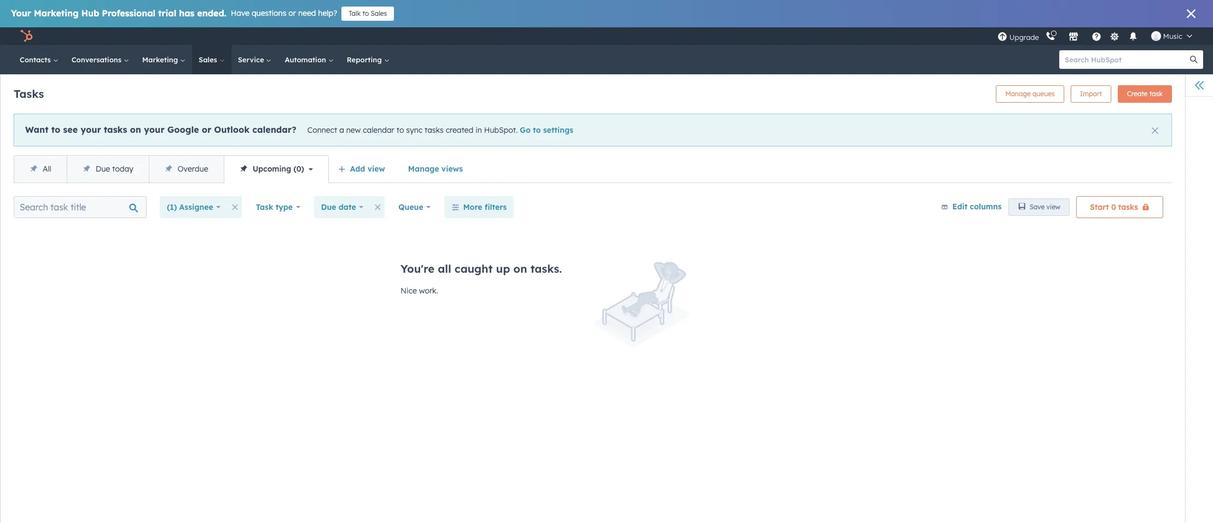 Task type: locate. For each thing, give the bounding box(es) containing it.
to
[[363, 9, 369, 18], [51, 124, 60, 135], [397, 125, 404, 135], [533, 125, 541, 135]]

filters
[[485, 202, 507, 212]]

talk
[[349, 9, 361, 18]]

0 right upcoming
[[296, 164, 301, 174]]

close image for have questions or need help?
[[1187, 9, 1196, 18]]

manage views
[[408, 164, 463, 174]]

menu
[[996, 27, 1200, 45]]

on up today
[[130, 124, 141, 135]]

tasks up due today
[[104, 124, 127, 135]]

1 horizontal spatial your
[[144, 124, 165, 135]]

manage
[[1006, 90, 1031, 98], [408, 164, 439, 174]]

1 horizontal spatial sales
[[371, 9, 387, 18]]

)
[[301, 164, 304, 174]]

manage left "views"
[[408, 164, 439, 174]]

due left today
[[96, 164, 110, 174]]

search image
[[1190, 56, 1198, 63]]

2 your from the left
[[144, 124, 165, 135]]

tasks right start at right
[[1119, 202, 1138, 212]]

ended.
[[197, 8, 226, 19]]

in
[[476, 125, 482, 135]]

(1) assignee button
[[160, 196, 228, 218]]

0 horizontal spatial view
[[368, 164, 385, 174]]

assignee
[[179, 202, 213, 212]]

2 horizontal spatial tasks
[[1119, 202, 1138, 212]]

queue
[[399, 202, 423, 212]]

save view button
[[1008, 199, 1070, 216]]

0 vertical spatial due
[[96, 164, 110, 174]]

0 horizontal spatial on
[[130, 124, 141, 135]]

1 vertical spatial manage
[[408, 164, 439, 174]]

manage queues link
[[996, 85, 1064, 103]]

tasks right sync
[[425, 125, 444, 135]]

0 vertical spatial marketing
[[34, 8, 79, 19]]

save view
[[1030, 203, 1061, 211]]

marketing
[[34, 8, 79, 19], [142, 55, 180, 64]]

1 horizontal spatial manage
[[1006, 90, 1031, 98]]

0 horizontal spatial or
[[202, 124, 211, 135]]

0 vertical spatial view
[[368, 164, 385, 174]]

or inside your marketing hub professional trial has ended. have questions or need help?
[[289, 8, 296, 18]]

0 right start at right
[[1111, 202, 1116, 212]]

caught
[[455, 262, 493, 276]]

to right talk
[[363, 9, 369, 18]]

marketing left hub
[[34, 8, 79, 19]]

questions
[[252, 8, 286, 18]]

search button
[[1185, 50, 1203, 69]]

0 vertical spatial sales
[[371, 9, 387, 18]]

sales inside button
[[371, 9, 387, 18]]

0 vertical spatial close image
[[1187, 9, 1196, 18]]

1 horizontal spatial or
[[289, 8, 296, 18]]

conversations link
[[65, 45, 136, 74]]

contacts link
[[13, 45, 65, 74]]

due inside navigation
[[96, 164, 110, 174]]

view right the save
[[1047, 203, 1061, 211]]

close image inside want to see your tasks on your google or outlook calendar? alert
[[1152, 128, 1159, 134]]

sync
[[406, 125, 423, 135]]

sales left 'service'
[[199, 55, 219, 64]]

all link
[[14, 156, 67, 183]]

marketplaces button
[[1062, 27, 1085, 45]]

or inside alert
[[202, 124, 211, 135]]

1 horizontal spatial due
[[321, 202, 336, 212]]

your right see
[[81, 124, 101, 135]]

0 horizontal spatial manage
[[408, 164, 439, 174]]

1 vertical spatial sales
[[199, 55, 219, 64]]

calendar?
[[252, 124, 296, 135]]

add
[[350, 164, 365, 174]]

on
[[130, 124, 141, 135], [514, 262, 527, 276]]

1 vertical spatial due
[[321, 202, 336, 212]]

0 horizontal spatial your
[[81, 124, 101, 135]]

help image
[[1092, 32, 1102, 42]]

0 horizontal spatial 0
[[296, 164, 301, 174]]

or left need
[[289, 8, 296, 18]]

import
[[1080, 90, 1102, 98]]

1 vertical spatial marketing
[[142, 55, 180, 64]]

0 vertical spatial or
[[289, 8, 296, 18]]

on right up
[[514, 262, 527, 276]]

due
[[96, 164, 110, 174], [321, 202, 336, 212]]

all
[[438, 262, 451, 276]]

1 vertical spatial close image
[[1152, 128, 1159, 134]]

close image up 'music' 'popup button'
[[1187, 9, 1196, 18]]

1 vertical spatial 0
[[1111, 202, 1116, 212]]

close image down task
[[1152, 128, 1159, 134]]

music button
[[1145, 27, 1199, 45]]

0 horizontal spatial close image
[[1152, 128, 1159, 134]]

close image for connect a new calendar to sync tasks created in hubspot.
[[1152, 128, 1159, 134]]

want to see your tasks on your google or outlook calendar?
[[25, 124, 296, 135]]

marketing down trial
[[142, 55, 180, 64]]

hubspot link
[[13, 30, 41, 43]]

due for due today
[[96, 164, 110, 174]]

create
[[1127, 90, 1148, 98]]

views
[[442, 164, 463, 174]]

outlook
[[214, 124, 250, 135]]

manage queues
[[1006, 90, 1055, 98]]

view inside popup button
[[368, 164, 385, 174]]

1 vertical spatial or
[[202, 124, 211, 135]]

close image
[[1187, 9, 1196, 18], [1152, 128, 1159, 134]]

today
[[112, 164, 133, 174]]

connect
[[307, 125, 337, 135]]

reporting
[[347, 55, 384, 64]]

(1)
[[167, 202, 177, 212]]

help?
[[318, 8, 337, 18]]

1 vertical spatial view
[[1047, 203, 1061, 211]]

your marketing hub professional trial has ended. have questions or need help?
[[11, 8, 337, 19]]

navigation containing all
[[14, 155, 329, 183]]

0 horizontal spatial due
[[96, 164, 110, 174]]

add view
[[350, 164, 385, 174]]

0 vertical spatial manage
[[1006, 90, 1031, 98]]

queue button
[[391, 196, 438, 218]]

notifications button
[[1124, 27, 1143, 45]]

view right the add
[[368, 164, 385, 174]]

view inside button
[[1047, 203, 1061, 211]]

Search HubSpot search field
[[1060, 50, 1194, 69]]

sales link
[[192, 45, 231, 74]]

navigation
[[14, 155, 329, 183]]

or right google
[[202, 124, 211, 135]]

1 horizontal spatial 0
[[1111, 202, 1116, 212]]

upcoming
[[253, 164, 291, 174]]

0 horizontal spatial marketing
[[34, 8, 79, 19]]

1 horizontal spatial close image
[[1187, 9, 1196, 18]]

want to see your tasks on your google or outlook calendar? alert
[[14, 114, 1172, 147]]

more filters link
[[445, 196, 514, 218]]

manage left queues
[[1006, 90, 1031, 98]]

have
[[231, 8, 250, 18]]

sales right talk
[[371, 9, 387, 18]]

settings link
[[1108, 30, 1122, 42]]

due inside popup button
[[321, 202, 336, 212]]

0 vertical spatial 0
[[296, 164, 301, 174]]

your
[[81, 124, 101, 135], [144, 124, 165, 135]]

0 vertical spatial on
[[130, 124, 141, 135]]

1 horizontal spatial view
[[1047, 203, 1061, 211]]

tasks inside button
[[1119, 202, 1138, 212]]

due left date
[[321, 202, 336, 212]]

0 inside button
[[1111, 202, 1116, 212]]

you're all caught up on tasks.
[[401, 262, 562, 276]]

new
[[346, 125, 361, 135]]

tasks
[[104, 124, 127, 135], [425, 125, 444, 135], [1119, 202, 1138, 212]]

calendar
[[363, 125, 394, 135]]

1 vertical spatial on
[[514, 262, 527, 276]]

0
[[296, 164, 301, 174], [1111, 202, 1116, 212]]

your left google
[[144, 124, 165, 135]]

nice work.
[[401, 286, 438, 296]]

manage inside tasks banner
[[1006, 90, 1031, 98]]

more
[[463, 202, 482, 212]]



Task type: vqa. For each thing, say whether or not it's contained in the screenshot.
Close icon at the top right
yes



Task type: describe. For each thing, give the bounding box(es) containing it.
tasks.
[[531, 262, 562, 276]]

go to settings link
[[520, 125, 573, 135]]

calling icon image
[[1046, 32, 1056, 42]]

edit columns button
[[941, 200, 1002, 214]]

manage for manage queues
[[1006, 90, 1031, 98]]

automation link
[[278, 45, 340, 74]]

need
[[298, 8, 316, 18]]

trial
[[158, 8, 176, 19]]

greg robinson image
[[1151, 31, 1161, 41]]

to right go
[[533, 125, 541, 135]]

0 horizontal spatial sales
[[199, 55, 219, 64]]

reporting link
[[340, 45, 396, 74]]

1 horizontal spatial on
[[514, 262, 527, 276]]

tasks banner
[[14, 82, 1172, 103]]

start
[[1090, 202, 1109, 212]]

create task
[[1127, 90, 1163, 98]]

due date button
[[314, 196, 371, 218]]

task type button
[[249, 196, 307, 218]]

due today
[[96, 164, 133, 174]]

on inside alert
[[130, 124, 141, 135]]

due today link
[[67, 156, 149, 183]]

start 0 tasks button
[[1076, 196, 1163, 218]]

view for save view
[[1047, 203, 1061, 211]]

(
[[294, 164, 296, 174]]

google
[[167, 124, 199, 135]]

import link
[[1071, 85, 1111, 103]]

to inside button
[[363, 9, 369, 18]]

all
[[43, 164, 51, 174]]

1 horizontal spatial tasks
[[425, 125, 444, 135]]

connect a new calendar to sync tasks created in hubspot. go to settings
[[307, 125, 573, 135]]

overdue
[[178, 164, 208, 174]]

columns
[[970, 202, 1002, 212]]

to left see
[[51, 124, 60, 135]]

start 0 tasks
[[1090, 202, 1138, 212]]

0 horizontal spatial tasks
[[104, 124, 127, 135]]

create task link
[[1118, 85, 1172, 103]]

more filters
[[463, 202, 507, 212]]

work.
[[419, 286, 438, 296]]

automation
[[285, 55, 328, 64]]

calling icon button
[[1041, 29, 1060, 43]]

type
[[276, 202, 293, 212]]

has
[[179, 8, 195, 19]]

date
[[339, 202, 356, 212]]

music
[[1163, 32, 1183, 40]]

upgrade
[[1010, 33, 1039, 41]]

task
[[1150, 90, 1163, 98]]

settings image
[[1110, 32, 1120, 42]]

1 your from the left
[[81, 124, 101, 135]]

save
[[1030, 203, 1045, 211]]

hubspot image
[[20, 30, 33, 43]]

contacts
[[20, 55, 53, 64]]

nice
[[401, 286, 417, 296]]

your
[[11, 8, 31, 19]]

Search task title search field
[[14, 196, 147, 218]]

marketplaces image
[[1069, 32, 1079, 42]]

notifications image
[[1128, 32, 1138, 42]]

overdue link
[[149, 156, 224, 183]]

professional
[[102, 8, 156, 19]]

upgrade image
[[998, 32, 1007, 42]]

manage views link
[[401, 158, 470, 180]]

add view button
[[331, 158, 395, 180]]

task type
[[256, 202, 293, 212]]

you're
[[401, 262, 435, 276]]

(1) assignee
[[167, 202, 213, 212]]

talk to sales
[[349, 9, 387, 18]]

created
[[446, 125, 473, 135]]

a
[[339, 125, 344, 135]]

see
[[63, 124, 78, 135]]

edit
[[953, 202, 968, 212]]

queues
[[1033, 90, 1055, 98]]

due for due date
[[321, 202, 336, 212]]

settings
[[543, 125, 573, 135]]

menu containing music
[[996, 27, 1200, 45]]

edit columns
[[953, 202, 1002, 212]]

talk to sales button
[[342, 7, 394, 21]]

to left sync
[[397, 125, 404, 135]]

help button
[[1087, 27, 1106, 45]]

marketing link
[[136, 45, 192, 74]]

manage for manage views
[[408, 164, 439, 174]]

up
[[496, 262, 510, 276]]

hub
[[81, 8, 99, 19]]

hubspot.
[[484, 125, 518, 135]]

view for add view
[[368, 164, 385, 174]]

1 horizontal spatial marketing
[[142, 55, 180, 64]]

task
[[256, 202, 273, 212]]

want
[[25, 124, 48, 135]]

service link
[[231, 45, 278, 74]]

due date
[[321, 202, 356, 212]]

go
[[520, 125, 531, 135]]

conversations
[[72, 55, 124, 64]]

upcoming ( 0 )
[[253, 164, 304, 174]]



